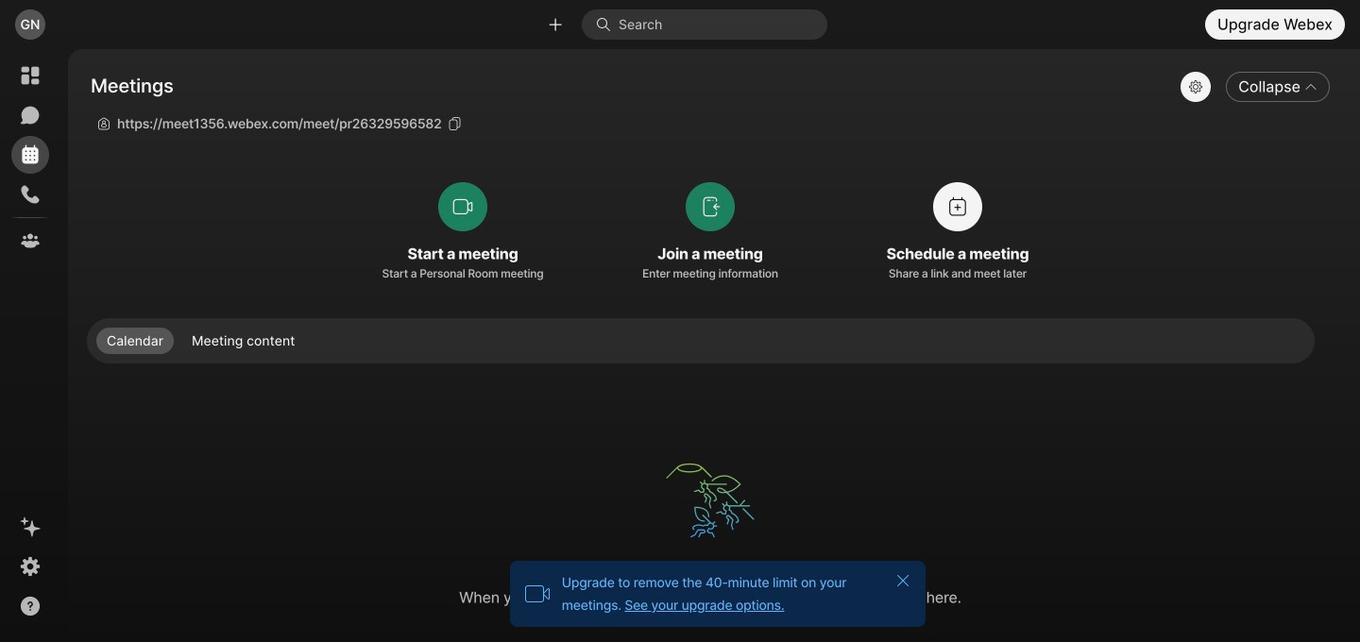 Task type: vqa. For each thing, say whether or not it's contained in the screenshot.
cancel_16 icon
yes



Task type: locate. For each thing, give the bounding box(es) containing it.
webex tab list
[[11, 57, 49, 260]]

camera_28 image
[[525, 581, 551, 608]]

cancel_16 image
[[896, 574, 911, 589]]

navigation
[[0, 49, 60, 643]]



